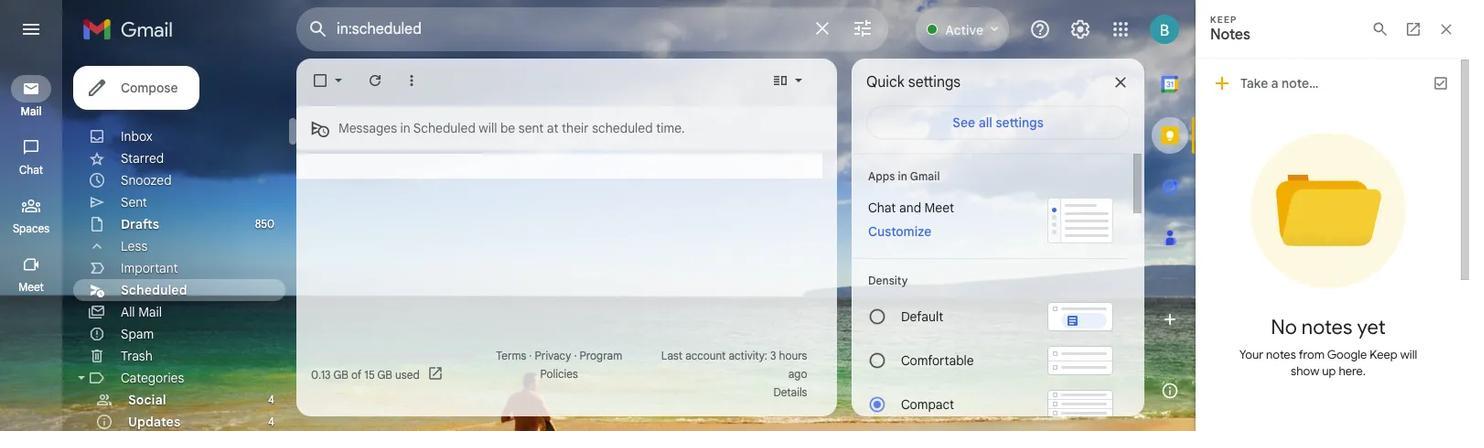 Task type: describe. For each thing, give the bounding box(es) containing it.
account
[[686, 349, 726, 362]]

compose button
[[73, 66, 200, 110]]

and
[[899, 199, 922, 216]]

starred
[[121, 150, 164, 167]]

policies
[[540, 367, 578, 381]]

all mail
[[121, 304, 162, 320]]

privacy
[[535, 349, 571, 362]]

advanced search options image
[[845, 10, 882, 47]]

settings
[[908, 73, 961, 92]]

at
[[547, 120, 559, 136]]

scheduled
[[592, 120, 653, 136]]

1 gb from the left
[[333, 367, 349, 381]]

be
[[500, 120, 515, 136]]

refresh image
[[366, 71, 384, 90]]

details
[[774, 385, 808, 399]]

drafts link
[[121, 216, 159, 232]]

search in mail image
[[302, 13, 335, 46]]

important link
[[121, 260, 178, 276]]

clear search image
[[805, 10, 841, 47]]

1 horizontal spatial mail
[[138, 304, 162, 320]]

default
[[901, 308, 944, 325]]

details link
[[774, 385, 808, 399]]

spam link
[[121, 326, 154, 342]]

sent
[[519, 120, 544, 136]]

toggle split pane mode image
[[771, 71, 790, 90]]

chat for chat and meet
[[868, 199, 896, 216]]

settings image
[[1070, 18, 1092, 40]]

messages in scheduled will be sent at their scheduled time. main content
[[296, 59, 837, 416]]

quick settings
[[867, 73, 961, 92]]

meet inside "heading"
[[18, 280, 44, 294]]

2 · from the left
[[574, 349, 577, 362]]

privacy link
[[535, 349, 571, 362]]

categories
[[121, 370, 184, 386]]

program
[[580, 349, 622, 362]]

density
[[868, 274, 908, 287]]

Search in mail text field
[[337, 20, 801, 38]]

terms link
[[496, 349, 526, 362]]

chat heading
[[0, 163, 62, 178]]

Search in mail search field
[[296, 7, 889, 51]]

3
[[771, 349, 776, 362]]

last
[[661, 349, 683, 362]]

activity:
[[729, 349, 768, 362]]

terms · privacy ·
[[496, 349, 580, 362]]

0 horizontal spatial scheduled
[[121, 282, 187, 298]]

spam
[[121, 326, 154, 342]]

15
[[365, 367, 375, 381]]

follow link to manage storage image
[[427, 365, 445, 383]]

will
[[479, 120, 497, 136]]

drafts
[[121, 216, 159, 232]]

terms
[[496, 349, 526, 362]]

mail heading
[[0, 104, 62, 119]]

chat for chat
[[19, 163, 43, 177]]

of
[[351, 367, 362, 381]]

their
[[562, 120, 589, 136]]

footer inside 'messages in scheduled will be sent at their scheduled time.' main content
[[296, 347, 823, 402]]

in for gmail
[[898, 169, 908, 183]]



Task type: locate. For each thing, give the bounding box(es) containing it.
time.
[[656, 120, 685, 136]]

more image
[[403, 71, 421, 90]]

mail up chat heading
[[20, 104, 42, 118]]

1 4 from the top
[[268, 393, 275, 406]]

1 vertical spatial in
[[898, 169, 908, 183]]

0.13
[[311, 367, 331, 381]]

messages in scheduled will be sent at their scheduled time.
[[339, 120, 685, 136]]

1 horizontal spatial meet
[[925, 199, 954, 216]]

0 horizontal spatial ·
[[529, 349, 532, 362]]

mail
[[20, 104, 42, 118], [138, 304, 162, 320]]

footer
[[296, 347, 823, 402]]

gb
[[333, 367, 349, 381], [377, 367, 393, 381]]

1 horizontal spatial gb
[[377, 367, 393, 381]]

spaces
[[13, 221, 50, 235]]

chat down 'mail' heading
[[19, 163, 43, 177]]

None checkbox
[[311, 71, 329, 90]]

1 horizontal spatial in
[[898, 169, 908, 183]]

in inside main content
[[400, 120, 411, 136]]

program policies link
[[540, 349, 622, 381]]

meet down spaces heading on the bottom of the page
[[18, 280, 44, 294]]

scheduled inside main content
[[413, 120, 476, 136]]

in for scheduled
[[400, 120, 411, 136]]

gb right 15
[[377, 367, 393, 381]]

2 gb from the left
[[377, 367, 393, 381]]

0 vertical spatial in
[[400, 120, 411, 136]]

important
[[121, 260, 178, 276]]

scheduled link
[[121, 282, 187, 298]]

1 vertical spatial meet
[[18, 280, 44, 294]]

in right apps
[[898, 169, 908, 183]]

categories link
[[121, 370, 184, 386]]

1 vertical spatial 4
[[268, 415, 275, 428]]

1 horizontal spatial chat
[[868, 199, 896, 216]]

0 horizontal spatial meet
[[18, 280, 44, 294]]

trash link
[[121, 348, 153, 364]]

quick
[[867, 73, 905, 92]]

updates link
[[128, 414, 181, 430]]

navigation containing mail
[[0, 59, 64, 431]]

program policies
[[540, 349, 622, 381]]

1 vertical spatial mail
[[138, 304, 162, 320]]

sent link
[[121, 194, 147, 210]]

display density element
[[868, 274, 1114, 287]]

meet heading
[[0, 280, 62, 295]]

trash
[[121, 348, 153, 364]]

spaces heading
[[0, 221, 62, 236]]

all
[[121, 304, 135, 320]]

· right "terms"
[[529, 349, 532, 362]]

0 horizontal spatial chat
[[19, 163, 43, 177]]

0 vertical spatial scheduled
[[413, 120, 476, 136]]

0 vertical spatial 4
[[268, 393, 275, 406]]

ago
[[789, 367, 808, 381]]

inbox
[[121, 128, 153, 145]]

0 horizontal spatial in
[[400, 120, 411, 136]]

compose
[[121, 80, 178, 96]]

social link
[[128, 392, 166, 408]]

hours
[[779, 349, 808, 362]]

meet right and
[[925, 199, 954, 216]]

mail right "all"
[[138, 304, 162, 320]]

navigation
[[0, 59, 64, 431]]

0 vertical spatial chat
[[19, 163, 43, 177]]

· right privacy link in the bottom of the page
[[574, 349, 577, 362]]

scheduled down important
[[121, 282, 187, 298]]

scheduled left 'will'
[[413, 120, 476, 136]]

0 vertical spatial meet
[[925, 199, 954, 216]]

snoozed link
[[121, 172, 172, 189]]

2 4 from the top
[[268, 415, 275, 428]]

850
[[255, 217, 275, 231]]

0 vertical spatial mail
[[20, 104, 42, 118]]

apps
[[868, 169, 895, 183]]

gb left of
[[333, 367, 349, 381]]

updates
[[128, 414, 181, 430]]

mail inside heading
[[20, 104, 42, 118]]

comfortable
[[901, 352, 974, 369]]

scheduled
[[413, 120, 476, 136], [121, 282, 187, 298]]

less button
[[73, 235, 286, 257]]

chat
[[19, 163, 43, 177], [868, 199, 896, 216]]

meet
[[925, 199, 954, 216], [18, 280, 44, 294]]

last account activity: 3 hours ago details
[[661, 349, 808, 399]]

1 horizontal spatial ·
[[574, 349, 577, 362]]

0 horizontal spatial mail
[[20, 104, 42, 118]]

less
[[121, 238, 148, 254]]

inbox link
[[121, 128, 153, 145]]

1 vertical spatial chat
[[868, 199, 896, 216]]

footer containing terms
[[296, 347, 823, 402]]

in right messages
[[400, 120, 411, 136]]

starred link
[[121, 150, 164, 167]]

0 horizontal spatial gb
[[333, 367, 349, 381]]

1 horizontal spatial scheduled
[[413, 120, 476, 136]]

sent
[[121, 194, 147, 210]]

apps in gmail
[[868, 169, 940, 183]]

0.13 gb of 15 gb used
[[311, 367, 420, 381]]

compact
[[901, 396, 955, 413]]

tab list
[[1145, 59, 1196, 365]]

snoozed
[[121, 172, 172, 189]]

4 for updates
[[268, 415, 275, 428]]

1 vertical spatial scheduled
[[121, 282, 187, 298]]

chat left and
[[868, 199, 896, 216]]

4 for social
[[268, 393, 275, 406]]

all mail link
[[121, 304, 162, 320]]

4
[[268, 393, 275, 406], [268, 415, 275, 428]]

in
[[400, 120, 411, 136], [898, 169, 908, 183]]

gmail
[[910, 169, 940, 183]]

none checkbox inside 'messages in scheduled will be sent at their scheduled time.' main content
[[311, 71, 329, 90]]

chat inside chat heading
[[19, 163, 43, 177]]

quick settings element
[[867, 73, 961, 106]]

·
[[529, 349, 532, 362], [574, 349, 577, 362]]

social
[[128, 392, 166, 408]]

chat and meet
[[868, 199, 954, 216]]

main menu image
[[20, 18, 42, 40]]

messages
[[339, 120, 397, 136]]

gmail image
[[82, 11, 182, 48]]

1 · from the left
[[529, 349, 532, 362]]

used
[[395, 367, 420, 381]]



Task type: vqa. For each thing, say whether or not it's contained in the screenshot.
Chat related to Chat and Meet
yes



